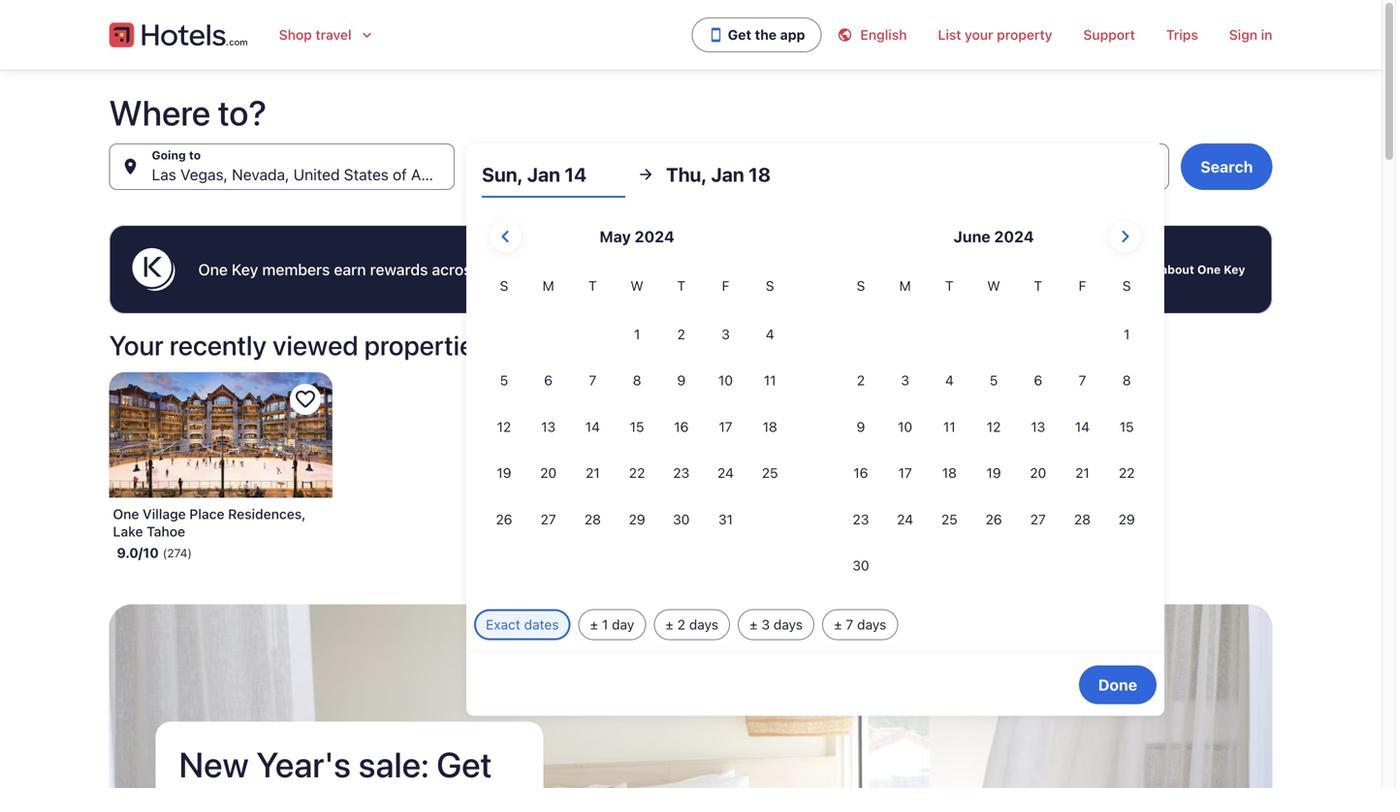 Task type: describe. For each thing, give the bounding box(es) containing it.
1 22 button from the left
[[615, 451, 659, 496]]

29 for second 29 button from the right
[[629, 511, 646, 527]]

1 horizontal spatial 4 button
[[928, 359, 972, 403]]

28 inside may 2024 element
[[585, 511, 601, 527]]

1 27 button from the left
[[526, 498, 571, 542]]

properties
[[364, 329, 488, 361]]

done button
[[1079, 666, 1157, 705]]

main content containing where to?
[[0, 70, 1382, 789]]

31
[[719, 511, 733, 527]]

0 horizontal spatial 24 button
[[704, 451, 748, 496]]

hotels.com,
[[549, 260, 636, 279]]

more
[[347, 783, 425, 789]]

property
[[997, 27, 1053, 43]]

2 5 button from the left
[[972, 359, 1016, 403]]

0 vertical spatial 2
[[678, 326, 686, 342]]

2 26 button from the left
[[972, 498, 1016, 542]]

days for ± 3 days
[[774, 617, 803, 633]]

1 15 button from the left
[[615, 405, 659, 449]]

7 inside the june 2024 element
[[1079, 373, 1087, 389]]

1 vertical spatial 2
[[857, 373, 865, 389]]

sun,
[[482, 163, 523, 186]]

0 horizontal spatial 4
[[766, 326, 775, 342]]

0 vertical spatial 30 button
[[659, 498, 704, 542]]

m for may 2024
[[543, 278, 555, 294]]

27 inside the june 2024 element
[[1031, 511, 1046, 527]]

new
[[179, 744, 249, 785]]

± 1 day
[[590, 617, 635, 633]]

vrbo
[[671, 260, 705, 279]]

residences,
[[228, 506, 306, 522]]

2 21 button from the left
[[1061, 451, 1105, 496]]

tahoe
[[147, 524, 185, 540]]

english
[[861, 27, 907, 43]]

2 s from the left
[[766, 278, 775, 294]]

days for ± 2 days
[[689, 617, 719, 633]]

lake
[[113, 524, 143, 540]]

small image
[[838, 27, 861, 43]]

dates
[[524, 617, 559, 633]]

ice skating image
[[109, 372, 333, 498]]

jan 14 - jan 18 button
[[467, 144, 812, 190]]

6 inside the june 2024 element
[[1034, 373, 1043, 389]]

1 horizontal spatial 4
[[946, 373, 954, 389]]

30 inside may 2024 element
[[673, 511, 690, 527]]

done
[[1099, 676, 1138, 694]]

may 2024 element
[[482, 275, 793, 544]]

jan right -
[[570, 165, 595, 184]]

0 horizontal spatial 9 button
[[659, 359, 704, 403]]

viewed
[[273, 329, 359, 361]]

3 for 3 button to the right
[[901, 373, 910, 389]]

1 for 1 button inside may 2024 element
[[634, 326, 640, 342]]

thu, jan 18
[[666, 163, 771, 186]]

may 2024
[[600, 227, 675, 246]]

2 vertical spatial 3
[[762, 617, 770, 633]]

1 button inside the june 2024 element
[[1105, 312, 1149, 357]]

1 vertical spatial 17 button
[[883, 451, 928, 496]]

16 button inside may 2024 element
[[659, 405, 704, 449]]

united
[[294, 165, 340, 184]]

0 horizontal spatial 4 button
[[748, 312, 793, 357]]

2 29 button from the left
[[1105, 498, 1149, 542]]

june
[[954, 227, 991, 246]]

english button
[[822, 16, 923, 54]]

0 horizontal spatial key
[[232, 260, 258, 279]]

2 28 button from the left
[[1061, 498, 1105, 542]]

place
[[190, 506, 225, 522]]

1 horizontal spatial 18 button
[[928, 451, 972, 496]]

download the app button image
[[709, 27, 724, 43]]

5 inside the june 2024 element
[[990, 373, 998, 389]]

0 vertical spatial 17 button
[[704, 405, 748, 449]]

± 7 days
[[834, 617, 887, 633]]

get the app
[[728, 27, 806, 43]]

trailing image
[[359, 27, 375, 43]]

22 for 1st the 22 button from the left
[[629, 465, 645, 481]]

0 horizontal spatial 2 button
[[659, 312, 704, 357]]

0 horizontal spatial 18 button
[[748, 405, 793, 449]]

to?
[[218, 92, 267, 133]]

sale:
[[359, 744, 429, 785]]

31 button
[[704, 498, 748, 542]]

1 6 button from the left
[[526, 359, 571, 403]]

30 inside the june 2024 element
[[853, 558, 870, 574]]

jan 14 - jan 18
[[509, 165, 616, 184]]

5 inside may 2024 element
[[500, 373, 508, 389]]

search
[[1201, 158, 1254, 176]]

where to?
[[109, 92, 267, 133]]

2 12 button from the left
[[972, 405, 1016, 449]]

0 horizontal spatial 25 button
[[748, 451, 793, 496]]

14 inside button
[[565, 163, 587, 186]]

search button
[[1182, 144, 1273, 190]]

or
[[308, 783, 339, 789]]

members
[[262, 260, 330, 279]]

16 inside may 2024 element
[[674, 419, 689, 435]]

2 15 button from the left
[[1105, 405, 1149, 449]]

of
[[393, 165, 407, 184]]

20 for 1st 20 button from right
[[1030, 465, 1047, 481]]

list your property link
[[923, 16, 1068, 54]]

sun, jan 14
[[482, 163, 587, 186]]

1 horizontal spatial 7
[[846, 617, 854, 633]]

0 vertical spatial 11 button
[[748, 359, 793, 403]]

exact dates
[[486, 617, 559, 633]]

14 button inside may 2024 element
[[571, 405, 615, 449]]

2 22 button from the left
[[1105, 451, 1149, 496]]

10 for top 10 button
[[719, 373, 733, 389]]

± for ± 2 days
[[666, 617, 674, 633]]

1 vertical spatial 2 button
[[839, 359, 883, 403]]

sign in button
[[1214, 16, 1289, 54]]

list
[[938, 27, 962, 43]]

12 inside the june 2024 element
[[987, 419, 1001, 435]]

village
[[143, 506, 186, 522]]

19 inside the june 2024 element
[[987, 465, 1002, 481]]

thu,
[[666, 163, 707, 186]]

las vegas, nevada, united states of america button
[[109, 144, 469, 190]]

get inside new year's sale: get 25% off or more
[[437, 744, 492, 785]]

nevada,
[[232, 165, 289, 184]]

3 t from the left
[[946, 278, 954, 294]]

± for ± 1 day
[[590, 617, 599, 633]]

16 button inside the june 2024 element
[[839, 451, 883, 496]]

learn about one key link
[[1121, 254, 1250, 285]]

shop
[[279, 27, 312, 43]]

26 for 2nd 26 button from left
[[986, 511, 1003, 527]]

29 for second 29 button
[[1119, 511, 1136, 527]]

0 vertical spatial 10 button
[[704, 359, 748, 403]]

1 vertical spatial 24 button
[[883, 498, 928, 542]]

shop travel button
[[264, 16, 390, 54]]

18 inside button
[[749, 163, 771, 186]]

one for one village place residences, lake tahoe 9.0/10 (274)
[[113, 506, 139, 522]]

0 vertical spatial 24
[[718, 465, 734, 481]]

7 button inside the june 2024 element
[[1061, 359, 1105, 403]]

shop travel
[[279, 27, 352, 43]]

1 28 button from the left
[[571, 498, 615, 542]]

app
[[780, 27, 806, 43]]

june 2024
[[954, 227, 1035, 246]]

1 20 button from the left
[[526, 451, 571, 496]]

3 for topmost 3 button
[[722, 326, 730, 342]]

1 19 button from the left
[[482, 451, 526, 496]]

8 button inside may 2024 element
[[615, 359, 659, 403]]

off
[[258, 783, 301, 789]]

may
[[600, 227, 631, 246]]

1 26 button from the left
[[482, 498, 526, 542]]

year's
[[256, 744, 351, 785]]

23 inside the june 2024 element
[[853, 511, 869, 527]]

28 inside the june 2024 element
[[1075, 511, 1091, 527]]

1 horizontal spatial key
[[1224, 263, 1246, 276]]

june 2024 element
[[839, 275, 1149, 590]]

14 button inside the june 2024 element
[[1061, 405, 1105, 449]]

1 horizontal spatial 9 button
[[839, 405, 883, 449]]

18 inside the june 2024 element
[[943, 465, 957, 481]]

1 vertical spatial 11 button
[[928, 405, 972, 449]]

3 s from the left
[[857, 278, 866, 294]]

sun, jan 14 button
[[482, 151, 626, 198]]

23 inside may 2024 element
[[673, 465, 690, 481]]

states
[[344, 165, 389, 184]]

1 s from the left
[[500, 278, 509, 294]]

0 horizontal spatial 1
[[602, 617, 608, 633]]

2 13 button from the left
[[1016, 405, 1061, 449]]

1 horizontal spatial 10 button
[[883, 405, 928, 449]]

trips link
[[1151, 16, 1214, 54]]

las vegas, nevada, united states of america
[[152, 165, 469, 184]]

1 29 button from the left
[[615, 498, 659, 542]]



Task type: vqa. For each thing, say whether or not it's contained in the screenshot.


Task type: locate. For each thing, give the bounding box(es) containing it.
1 days from the left
[[689, 617, 719, 633]]

22 for second the 22 button from left
[[1119, 465, 1135, 481]]

get right sale:
[[437, 744, 492, 785]]

2 6 from the left
[[1034, 373, 1043, 389]]

1 13 from the left
[[541, 419, 556, 435]]

Save One Village Place Residences, Lake Tahoe to a trip checkbox
[[290, 384, 321, 415]]

1 horizontal spatial 27 button
[[1016, 498, 1061, 542]]

2 8 from the left
[[1123, 373, 1132, 389]]

-
[[559, 165, 566, 184]]

27 inside may 2024 element
[[541, 511, 556, 527]]

22 inside the june 2024 element
[[1119, 465, 1135, 481]]

key left members
[[232, 260, 258, 279]]

1 left day
[[602, 617, 608, 633]]

one village place residences, lake tahoe 9.0/10 (274)
[[113, 506, 306, 561]]

application
[[482, 213, 1149, 590]]

15 inside the june 2024 element
[[1120, 419, 1134, 435]]

0 horizontal spatial 5
[[500, 373, 508, 389]]

5 button
[[482, 359, 526, 403], [972, 359, 1016, 403]]

0 horizontal spatial 26
[[496, 511, 513, 527]]

0 horizontal spatial 7 button
[[571, 359, 615, 403]]

2 15 from the left
[[1120, 419, 1134, 435]]

one for one key members earn rewards across expedia, hotels.com, and vrbo
[[198, 260, 228, 279]]

1 ± from the left
[[590, 617, 599, 633]]

1 down and
[[634, 326, 640, 342]]

0 vertical spatial 25 button
[[748, 451, 793, 496]]

± left day
[[590, 617, 599, 633]]

las
[[152, 165, 176, 184]]

± right day
[[666, 617, 674, 633]]

1 horizontal spatial 25 button
[[928, 498, 972, 542]]

1 f from the left
[[722, 278, 730, 294]]

2 days from the left
[[774, 617, 803, 633]]

13 inside the june 2024 element
[[1031, 419, 1046, 435]]

1 26 from the left
[[496, 511, 513, 527]]

the
[[755, 27, 777, 43]]

1 13 button from the left
[[526, 405, 571, 449]]

0 horizontal spatial 25
[[762, 465, 778, 481]]

0 horizontal spatial 21 button
[[571, 451, 615, 496]]

0 horizontal spatial 23
[[673, 465, 690, 481]]

10 for rightmost 10 button
[[898, 419, 913, 435]]

next month image
[[1114, 225, 1137, 248]]

where
[[109, 92, 211, 133]]

sign
[[1230, 27, 1258, 43]]

1 inside the june 2024 element
[[1124, 326, 1130, 342]]

22 inside may 2024 element
[[629, 465, 645, 481]]

0 vertical spatial 4 button
[[748, 312, 793, 357]]

hotels logo image
[[109, 19, 248, 50]]

30 up ± 7 days
[[853, 558, 870, 574]]

2 1 button from the left
[[1105, 312, 1149, 357]]

1 horizontal spatial 10
[[898, 419, 913, 435]]

0 horizontal spatial 7
[[589, 373, 597, 389]]

days right '± 3 days'
[[858, 617, 887, 633]]

1 2024 from the left
[[635, 227, 675, 246]]

25 inside the june 2024 element
[[942, 511, 958, 527]]

15 button
[[615, 405, 659, 449], [1105, 405, 1149, 449]]

1 button down and
[[615, 312, 659, 357]]

0 horizontal spatial 2024
[[635, 227, 675, 246]]

± right '± 3 days'
[[834, 617, 843, 633]]

0 horizontal spatial one
[[113, 506, 139, 522]]

1 down learn
[[1124, 326, 1130, 342]]

3 ± from the left
[[750, 617, 758, 633]]

29
[[629, 511, 646, 527], [1119, 511, 1136, 527]]

25 button
[[748, 451, 793, 496], [928, 498, 972, 542]]

14 inside button
[[538, 165, 555, 184]]

9 inside the june 2024 element
[[857, 419, 865, 435]]

0 horizontal spatial 10
[[719, 373, 733, 389]]

11 for bottommost 11 button
[[944, 419, 956, 435]]

21
[[586, 465, 600, 481], [1076, 465, 1090, 481]]

23 button inside the june 2024 element
[[839, 498, 883, 542]]

2024
[[635, 227, 675, 246], [995, 227, 1035, 246]]

2 29 from the left
[[1119, 511, 1136, 527]]

0 vertical spatial 2 button
[[659, 312, 704, 357]]

1 vertical spatial 9
[[857, 419, 865, 435]]

previous month image
[[494, 225, 518, 248]]

1 button inside may 2024 element
[[615, 312, 659, 357]]

1 12 button from the left
[[482, 405, 526, 449]]

18 inside may 2024 element
[[763, 419, 778, 435]]

1 8 button from the left
[[615, 359, 659, 403]]

0 horizontal spatial 20
[[540, 465, 557, 481]]

earn
[[334, 260, 366, 279]]

2 19 from the left
[[987, 465, 1002, 481]]

day
[[612, 617, 635, 633]]

0 horizontal spatial 6 button
[[526, 359, 571, 403]]

2 7 button from the left
[[1061, 359, 1105, 403]]

29 inside may 2024 element
[[629, 511, 646, 527]]

learn about one key
[[1125, 263, 1246, 276]]

your
[[109, 329, 164, 361]]

1 19 from the left
[[497, 465, 512, 481]]

one up recently in the top of the page
[[198, 260, 228, 279]]

0 horizontal spatial 21
[[586, 465, 600, 481]]

2 vertical spatial 2
[[678, 617, 686, 633]]

0 vertical spatial 3 button
[[704, 312, 748, 357]]

23 button inside may 2024 element
[[659, 451, 704, 496]]

30 button
[[659, 498, 704, 542], [839, 544, 883, 588]]

8 button
[[615, 359, 659, 403], [1105, 359, 1149, 403]]

one key members earn rewards across expedia, hotels.com, and vrbo
[[198, 260, 705, 279]]

8 inside the june 2024 element
[[1123, 373, 1132, 389]]

10 inside may 2024 element
[[719, 373, 733, 389]]

18
[[749, 163, 771, 186], [599, 165, 616, 184], [763, 419, 778, 435], [943, 465, 957, 481]]

0 vertical spatial 9 button
[[659, 359, 704, 403]]

2 5 from the left
[[990, 373, 998, 389]]

recently
[[170, 329, 267, 361]]

0 horizontal spatial 14 button
[[571, 405, 615, 449]]

thu, jan 18 button
[[666, 151, 810, 198]]

1 21 button from the left
[[571, 451, 615, 496]]

2 20 from the left
[[1030, 465, 1047, 481]]

6
[[544, 373, 553, 389], [1034, 373, 1043, 389]]

25 inside may 2024 element
[[762, 465, 778, 481]]

1 vertical spatial 4
[[946, 373, 954, 389]]

1 vertical spatial 10
[[898, 419, 913, 435]]

2 13 from the left
[[1031, 419, 1046, 435]]

1 vertical spatial 25 button
[[928, 498, 972, 542]]

1 horizontal spatial 21 button
[[1061, 451, 1105, 496]]

3 button
[[704, 312, 748, 357], [883, 359, 928, 403]]

list your property
[[938, 27, 1053, 43]]

13 inside may 2024 element
[[541, 419, 556, 435]]

t down june
[[946, 278, 954, 294]]

2 19 button from the left
[[972, 451, 1016, 496]]

1 5 from the left
[[500, 373, 508, 389]]

4 ± from the left
[[834, 617, 843, 633]]

1 vertical spatial 9 button
[[839, 405, 883, 449]]

1 vertical spatial 23
[[853, 511, 869, 527]]

get inside the get the app link
[[728, 27, 752, 43]]

8
[[633, 373, 642, 389], [1123, 373, 1132, 389]]

26
[[496, 511, 513, 527], [986, 511, 1003, 527]]

2 horizontal spatial 7
[[1079, 373, 1087, 389]]

1 for 1 button inside the the june 2024 element
[[1124, 326, 1130, 342]]

2 6 button from the left
[[1016, 359, 1061, 403]]

new year's sale: get 25% off or more
[[179, 744, 492, 789]]

across
[[432, 260, 480, 279]]

1 vertical spatial 11
[[944, 419, 956, 435]]

1 vertical spatial 17
[[899, 465, 912, 481]]

0 vertical spatial 18 button
[[748, 405, 793, 449]]

2 f from the left
[[1079, 278, 1087, 294]]

0 horizontal spatial 19
[[497, 465, 512, 481]]

1 horizontal spatial f
[[1079, 278, 1087, 294]]

1 horizontal spatial 7 button
[[1061, 359, 1105, 403]]

t right and
[[677, 278, 686, 294]]

26 inside the june 2024 element
[[986, 511, 1003, 527]]

main content
[[0, 70, 1382, 789]]

9 for leftmost 9 button
[[677, 373, 686, 389]]

25%
[[179, 783, 250, 789]]

16 inside the june 2024 element
[[854, 465, 869, 481]]

1 vertical spatial 4 button
[[928, 359, 972, 403]]

9
[[677, 373, 686, 389], [857, 419, 865, 435]]

0 vertical spatial 16 button
[[659, 405, 704, 449]]

1 horizontal spatial 8
[[1123, 373, 1132, 389]]

1 vertical spatial 3 button
[[883, 359, 928, 403]]

1 w from the left
[[631, 278, 644, 294]]

1 horizontal spatial 11 button
[[928, 405, 972, 449]]

1 button down learn
[[1105, 312, 1149, 357]]

one
[[198, 260, 228, 279], [1198, 263, 1221, 276], [113, 506, 139, 522]]

13 for 2nd 13 button from the left
[[1031, 419, 1046, 435]]

3 inside the june 2024 element
[[901, 373, 910, 389]]

2 12 from the left
[[987, 419, 1001, 435]]

0 horizontal spatial 9
[[677, 373, 686, 389]]

2 26 from the left
[[986, 511, 1003, 527]]

10 inside the june 2024 element
[[898, 419, 913, 435]]

± for ± 3 days
[[750, 617, 758, 633]]

2 22 from the left
[[1119, 465, 1135, 481]]

1 27 from the left
[[541, 511, 556, 527]]

11
[[764, 373, 776, 389], [944, 419, 956, 435]]

w inside may 2024 element
[[631, 278, 644, 294]]

1 12 from the left
[[497, 419, 511, 435]]

0 vertical spatial 23 button
[[659, 451, 704, 496]]

f for june 2024
[[1079, 278, 1087, 294]]

2024 for may 2024
[[635, 227, 675, 246]]

30 button left 31 at bottom right
[[659, 498, 704, 542]]

w inside the june 2024 element
[[988, 278, 1001, 294]]

1 15 from the left
[[630, 419, 645, 435]]

one up the lake
[[113, 506, 139, 522]]

26 button
[[482, 498, 526, 542], [972, 498, 1016, 542]]

1 vertical spatial 3
[[901, 373, 910, 389]]

4
[[766, 326, 775, 342], [946, 373, 954, 389]]

your recently viewed properties
[[109, 329, 488, 361]]

w for june
[[988, 278, 1001, 294]]

1 button
[[615, 312, 659, 357], [1105, 312, 1149, 357]]

1 horizontal spatial 1
[[634, 326, 640, 342]]

one right about
[[1198, 263, 1221, 276]]

1 1 button from the left
[[615, 312, 659, 357]]

1 21 from the left
[[586, 465, 600, 481]]

1 14 button from the left
[[571, 405, 615, 449]]

0 horizontal spatial 28
[[585, 511, 601, 527]]

1 horizontal spatial 28
[[1075, 511, 1091, 527]]

17 inside the june 2024 element
[[899, 465, 912, 481]]

2024 up and
[[635, 227, 675, 246]]

1 horizontal spatial w
[[988, 278, 1001, 294]]

12 inside may 2024 element
[[497, 419, 511, 435]]

0 vertical spatial get
[[728, 27, 752, 43]]

m
[[543, 278, 555, 294], [900, 278, 911, 294]]

0 horizontal spatial 16
[[674, 419, 689, 435]]

in
[[1262, 27, 1273, 43]]

w down may 2024
[[631, 278, 644, 294]]

s
[[500, 278, 509, 294], [766, 278, 775, 294], [857, 278, 866, 294], [1123, 278, 1132, 294]]

7 inside may 2024 element
[[589, 373, 597, 389]]

get the app link
[[692, 17, 822, 52]]

one inside one village place residences, lake tahoe 9.0/10 (274)
[[113, 506, 139, 522]]

2 21 from the left
[[1076, 465, 1090, 481]]

1 horizontal spatial 24 button
[[883, 498, 928, 542]]

3 days from the left
[[858, 617, 887, 633]]

8 inside may 2024 element
[[633, 373, 642, 389]]

23 button
[[659, 451, 704, 496], [839, 498, 883, 542]]

20 for 1st 20 button
[[540, 465, 557, 481]]

exact
[[486, 617, 521, 633]]

3 inside may 2024 element
[[722, 326, 730, 342]]

1 5 button from the left
[[482, 359, 526, 403]]

1 6 from the left
[[544, 373, 553, 389]]

0 horizontal spatial 30 button
[[659, 498, 704, 542]]

learn
[[1125, 263, 1158, 276]]

t down june 2024
[[1034, 278, 1043, 294]]

17
[[719, 419, 733, 435], [899, 465, 912, 481]]

1 horizontal spatial 25
[[942, 511, 958, 527]]

1 horizontal spatial 13
[[1031, 419, 1046, 435]]

5
[[500, 373, 508, 389], [990, 373, 998, 389]]

1 horizontal spatial get
[[728, 27, 752, 43]]

days left ± 7 days
[[774, 617, 803, 633]]

26 inside may 2024 element
[[496, 511, 513, 527]]

24
[[718, 465, 734, 481], [897, 511, 914, 527]]

1 horizontal spatial 3
[[762, 617, 770, 633]]

0 horizontal spatial 17
[[719, 419, 733, 435]]

about
[[1161, 263, 1195, 276]]

2 horizontal spatial days
[[858, 617, 887, 633]]

16 button
[[659, 405, 704, 449], [839, 451, 883, 496]]

2 t from the left
[[677, 278, 686, 294]]

f inside may 2024 element
[[722, 278, 730, 294]]

13
[[541, 419, 556, 435], [1031, 419, 1046, 435]]

jan right the sun,
[[527, 163, 561, 186]]

1
[[634, 326, 640, 342], [1124, 326, 1130, 342], [602, 617, 608, 633]]

1 8 from the left
[[633, 373, 642, 389]]

6 inside may 2024 element
[[544, 373, 553, 389]]

1 horizontal spatial 29 button
[[1105, 498, 1149, 542]]

0 vertical spatial 25
[[762, 465, 778, 481]]

3
[[722, 326, 730, 342], [901, 373, 910, 389], [762, 617, 770, 633]]

2
[[678, 326, 686, 342], [857, 373, 865, 389], [678, 617, 686, 633]]

2 14 button from the left
[[1061, 405, 1105, 449]]

your
[[965, 27, 994, 43]]

t left and
[[589, 278, 597, 294]]

13 for first 13 button
[[541, 419, 556, 435]]

2 27 from the left
[[1031, 511, 1046, 527]]

21 for 2nd 21 button from the right
[[586, 465, 600, 481]]

± 3 days
[[750, 617, 803, 633]]

± right ± 2 days
[[750, 617, 758, 633]]

1 horizontal spatial 22 button
[[1105, 451, 1149, 496]]

jan left -
[[509, 165, 534, 184]]

jan right thu,
[[711, 163, 745, 186]]

0 horizontal spatial 27
[[541, 511, 556, 527]]

vegas,
[[180, 165, 228, 184]]

28 button
[[571, 498, 615, 542], [1061, 498, 1105, 542]]

11 inside the june 2024 element
[[944, 419, 956, 435]]

10
[[719, 373, 733, 389], [898, 419, 913, 435]]

1 vertical spatial 25
[[942, 511, 958, 527]]

travel
[[316, 27, 352, 43]]

28
[[585, 511, 601, 527], [1075, 511, 1091, 527]]

4 t from the left
[[1034, 278, 1043, 294]]

get right download the app button icon
[[728, 27, 752, 43]]

26 for 1st 26 button from left
[[496, 511, 513, 527]]

0 horizontal spatial m
[[543, 278, 555, 294]]

1 horizontal spatial 20
[[1030, 465, 1047, 481]]

6 button
[[526, 359, 571, 403], [1016, 359, 1061, 403]]

21 inside may 2024 element
[[586, 465, 600, 481]]

1 inside may 2024 element
[[634, 326, 640, 342]]

application containing may 2024
[[482, 213, 1149, 590]]

w down june 2024
[[988, 278, 1001, 294]]

±
[[590, 617, 599, 633], [666, 617, 674, 633], [750, 617, 758, 633], [834, 617, 843, 633]]

9.0/10
[[117, 545, 159, 561]]

expedia,
[[484, 260, 545, 279]]

17 inside may 2024 element
[[719, 419, 733, 435]]

1 m from the left
[[543, 278, 555, 294]]

1 horizontal spatial 2024
[[995, 227, 1035, 246]]

8 button inside the june 2024 element
[[1105, 359, 1149, 403]]

1 horizontal spatial 14 button
[[1061, 405, 1105, 449]]

2 28 from the left
[[1075, 511, 1091, 527]]

1 horizontal spatial 27
[[1031, 511, 1046, 527]]

± 2 days
[[666, 617, 719, 633]]

21 for 1st 21 button from the right
[[1076, 465, 1090, 481]]

27 button
[[526, 498, 571, 542], [1016, 498, 1061, 542]]

0 horizontal spatial 20 button
[[526, 451, 571, 496]]

1 horizontal spatial 17 button
[[883, 451, 928, 496]]

f for may 2024
[[722, 278, 730, 294]]

0 vertical spatial 16
[[674, 419, 689, 435]]

2 w from the left
[[988, 278, 1001, 294]]

days left '± 3 days'
[[689, 617, 719, 633]]

2 2024 from the left
[[995, 227, 1035, 246]]

w for may
[[631, 278, 644, 294]]

0 vertical spatial 17
[[719, 419, 733, 435]]

1 vertical spatial 16 button
[[839, 451, 883, 496]]

rewards
[[370, 260, 428, 279]]

4 s from the left
[[1123, 278, 1132, 294]]

m inside the june 2024 element
[[900, 278, 911, 294]]

11 inside may 2024 element
[[764, 373, 776, 389]]

sign in
[[1230, 27, 1273, 43]]

22
[[629, 465, 645, 481], [1119, 465, 1135, 481]]

1 horizontal spatial 2 button
[[839, 359, 883, 403]]

2 20 button from the left
[[1016, 451, 1061, 496]]

1 7 button from the left
[[571, 359, 615, 403]]

19
[[497, 465, 512, 481], [987, 465, 1002, 481]]

± for ± 7 days
[[834, 617, 843, 633]]

19 inside may 2024 element
[[497, 465, 512, 481]]

1 horizontal spatial 6
[[1034, 373, 1043, 389]]

support
[[1084, 27, 1136, 43]]

key right about
[[1224, 263, 1246, 276]]

2 ± from the left
[[666, 617, 674, 633]]

21 inside the june 2024 element
[[1076, 465, 1090, 481]]

2 27 button from the left
[[1016, 498, 1061, 542]]

0 vertical spatial 4
[[766, 326, 775, 342]]

9 for 9 button to the right
[[857, 419, 865, 435]]

1 horizontal spatial 15 button
[[1105, 405, 1149, 449]]

2 button
[[659, 312, 704, 357], [839, 359, 883, 403]]

trips
[[1167, 27, 1199, 43]]

1 29 from the left
[[629, 511, 646, 527]]

24 button
[[704, 451, 748, 496], [883, 498, 928, 542]]

(274)
[[163, 547, 192, 560]]

and
[[640, 260, 667, 279]]

1 t from the left
[[589, 278, 597, 294]]

2 m from the left
[[900, 278, 911, 294]]

1 28 from the left
[[585, 511, 601, 527]]

1 vertical spatial 24
[[897, 511, 914, 527]]

29 inside the june 2024 element
[[1119, 511, 1136, 527]]

0 horizontal spatial 11 button
[[748, 359, 793, 403]]

0 horizontal spatial 28 button
[[571, 498, 615, 542]]

14 inside the june 2024 element
[[1076, 419, 1090, 435]]

14
[[565, 163, 587, 186], [538, 165, 555, 184], [586, 419, 600, 435], [1076, 419, 1090, 435]]

9 inside may 2024 element
[[677, 373, 686, 389]]

t
[[589, 278, 597, 294], [677, 278, 686, 294], [946, 278, 954, 294], [1034, 278, 1043, 294]]

2024 for june 2024
[[995, 227, 1035, 246]]

days for ± 7 days
[[858, 617, 887, 633]]

0 horizontal spatial 3
[[722, 326, 730, 342]]

15 inside may 2024 element
[[630, 419, 645, 435]]

1 horizontal spatial 3 button
[[883, 359, 928, 403]]

30 button up ± 7 days
[[839, 544, 883, 588]]

2024 right june
[[995, 227, 1035, 246]]

1 22 from the left
[[629, 465, 645, 481]]

11 for the top 11 button
[[764, 373, 776, 389]]

1 horizontal spatial 24
[[897, 511, 914, 527]]

america
[[411, 165, 469, 184]]

2 8 button from the left
[[1105, 359, 1149, 403]]

1 vertical spatial 30 button
[[839, 544, 883, 588]]

14 inside may 2024 element
[[586, 419, 600, 435]]

0 horizontal spatial 5 button
[[482, 359, 526, 403]]

1 20 from the left
[[540, 465, 557, 481]]

30 left 31 at bottom right
[[673, 511, 690, 527]]

f inside the june 2024 element
[[1079, 278, 1087, 294]]

2 horizontal spatial one
[[1198, 263, 1221, 276]]

w
[[631, 278, 644, 294], [988, 278, 1001, 294]]

support link
[[1068, 16, 1151, 54]]

18 inside button
[[599, 165, 616, 184]]

m for june 2024
[[900, 278, 911, 294]]

directional image
[[637, 166, 655, 183]]



